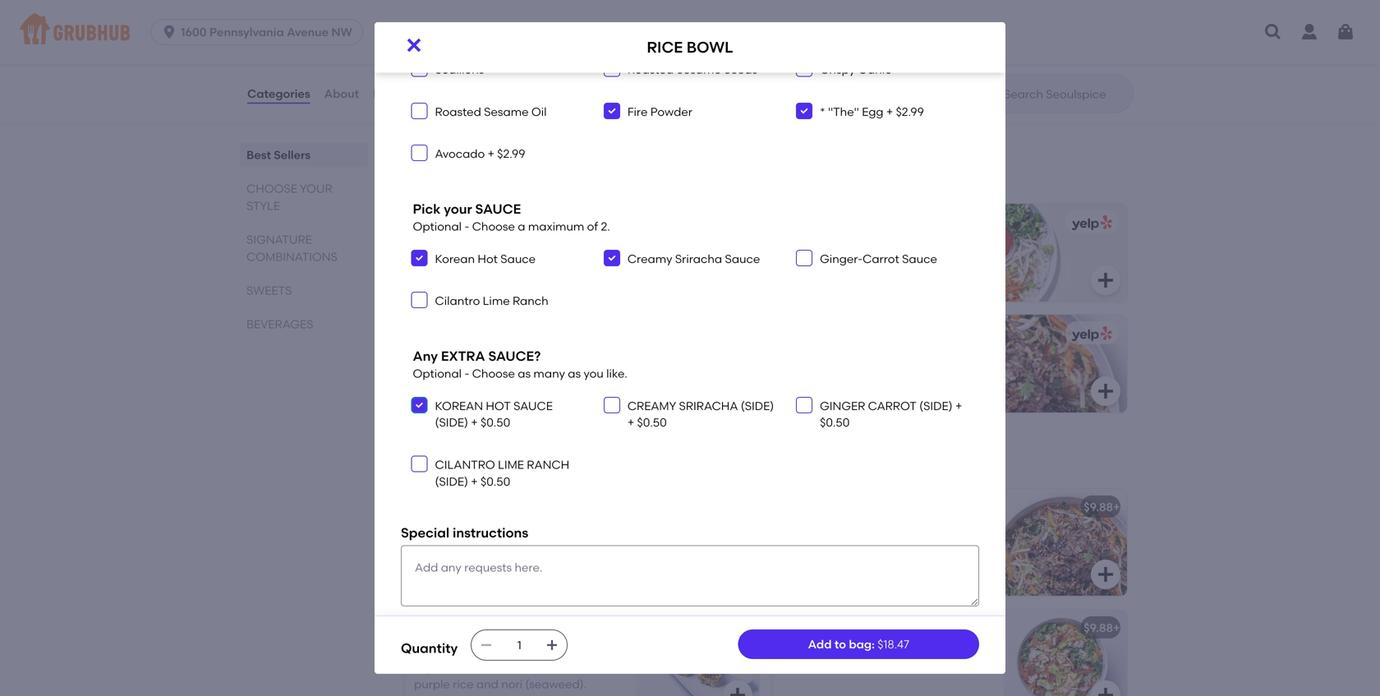 Task type: vqa. For each thing, say whether or not it's contained in the screenshot.
The Hotels
no



Task type: describe. For each thing, give the bounding box(es) containing it.
rice bowl
[[647, 38, 734, 56]]

ranch
[[527, 458, 570, 472]]

crispy garlic
[[820, 62, 892, 76]]

combinations
[[247, 250, 338, 264]]

$10 off offer valid on qualifying orders of $50 or more.
[[714, 41, 884, 91]]

like. for any extra sauce?
[[607, 367, 628, 381]]

1600 pennsylvania avenue nw button
[[151, 19, 370, 45]]

best for perfectly cooked sushi-grade white or purple rice.
[[424, 483, 445, 495]]

$0.50 inside ginger carrot (side) + $0.50
[[820, 416, 850, 430]]

rice
[[453, 678, 474, 692]]

or inside the $10 off offer valid on qualifying orders of $50 or more.
[[750, 77, 761, 91]]

soy-
[[908, 577, 932, 591]]

avocado + $2.99
[[435, 147, 526, 161]]

$0.50 down hot
[[481, 416, 511, 430]]

carrot
[[869, 399, 917, 413]]

$50
[[727, 77, 747, 91]]

on for first
[[478, 61, 492, 75]]

lettuce.
[[783, 661, 825, 675]]

rice bowl image
[[636, 489, 760, 596]]

(side) inside ginger carrot (side) + $0.50
[[920, 399, 953, 413]]

egg
[[862, 105, 884, 119]]

avenue
[[287, 25, 329, 39]]

0 horizontal spatial choose
[[247, 182, 297, 196]]

Input item quantity number field
[[502, 630, 538, 660]]

carrots
[[930, 560, 970, 574]]

0 horizontal spatial sellers
[[274, 148, 311, 162]]

*
[[820, 105, 826, 119]]

sriracha
[[679, 399, 739, 413]]

a inside chewy and delicious gluten-free noodles (japchae) made from sweet potato starch, tossed with carrots and kale in a delicious soy-garlic- sesame marinade.
[[846, 577, 853, 591]]

or inside $5 off offer valid on first orders of $25 or more.
[[418, 77, 429, 91]]

+ inside rice bowl $9.88 +
[[446, 378, 453, 392]]

cilantro
[[435, 294, 480, 308]]

in inside chewy and delicious gluten-free noodles (japchae) made from sweet potato starch, tossed with carrots and kale in a delicious soy-garlic- sesame marinade.
[[833, 577, 843, 591]]

pick for pick your sauce
[[413, 201, 441, 217]]

1 horizontal spatial choose
[[401, 450, 479, 471]]

iceberg
[[904, 644, 946, 658]]

rice.
[[467, 543, 491, 557]]

extra
[[441, 348, 485, 364]]

lime
[[498, 458, 524, 472]]

in inside korean-style burrito!  your choice of ingredients wrapped in white or purple rice and nori (seaweed).
[[533, 661, 543, 675]]

burrito!
[[487, 644, 528, 658]]

seller
[[448, 483, 474, 495]]

(side) inside cilantro lime ranch (side)
[[435, 475, 468, 489]]

sushi-
[[510, 527, 543, 541]]

grade
[[543, 527, 576, 541]]

cilantro
[[435, 458, 495, 472]]

quantity
[[401, 640, 458, 656]]

ginger-carrot sauce
[[820, 252, 938, 266]]

first
[[495, 61, 516, 75]]

+ $0.50 for korean
[[468, 416, 511, 430]]

valid for $10 off
[[745, 61, 771, 75]]

carrot
[[863, 252, 900, 266]]

sauce?
[[489, 348, 541, 364]]

$9.88 for korrito "image"
[[716, 621, 746, 635]]

korean
[[435, 399, 483, 413]]

1600
[[181, 25, 207, 39]]

bowl for rice bowl $9.88 +
[[447, 359, 482, 373]]

$5
[[418, 41, 431, 55]]

sriracha
[[676, 252, 723, 266]]

salad
[[783, 621, 822, 635]]

perfectly cooked sushi-grade white or purple rice.
[[414, 527, 609, 557]]

korrito image
[[636, 610, 760, 696]]

choice
[[557, 644, 595, 658]]

more. for first
[[432, 77, 464, 91]]

signature combinations
[[247, 233, 338, 264]]

like. for pick your toppings
[[607, 30, 628, 44]]

$0.50 inside the 'creamy sriracha (side) + $0.50'
[[638, 416, 667, 430]]

0 horizontal spatial style
[[247, 199, 280, 213]]

many for toppings
[[534, 30, 565, 44]]

purple inside perfectly cooked sushi-grade white or purple rice.
[[428, 543, 464, 557]]

special
[[401, 525, 450, 541]]

1600 pennsylvania avenue nw
[[181, 25, 353, 39]]

optional for any extra sauce?
[[413, 367, 462, 381]]

$18.47
[[878, 637, 910, 651]]

$9.88 + for hearty kale and crisp iceberg lettuce.
[[1084, 621, 1121, 635]]

chewy
[[783, 527, 821, 541]]

sauce for creamy sriracha sauce
[[725, 252, 761, 266]]

$5 off offer valid on first orders of $25 or more.
[[418, 41, 590, 91]]

any
[[413, 348, 438, 364]]

sauce for your
[[476, 201, 521, 217]]

beverages
[[247, 317, 314, 331]]

ranch
[[513, 294, 549, 308]]

made
[[887, 543, 920, 557]]

korean-
[[414, 644, 459, 658]]

rice bowl $9.88 +
[[417, 359, 482, 392]]

or inside korean-style burrito!  your choice of ingredients wrapped in white or purple rice and nori (seaweed).
[[578, 661, 590, 675]]

chewy and delicious gluten-free noodles (japchae) made from sweet potato starch, tossed with carrots and kale in a delicious soy-garlic- sesame marinade.
[[783, 527, 985, 607]]

$25
[[570, 61, 590, 75]]

and inside the hearty kale and crisp iceberg lettuce.
[[849, 644, 871, 658]]

+ $0.50 for cilantro
[[468, 475, 511, 489]]

roasted sesame seeds
[[628, 62, 758, 76]]

0 horizontal spatial choose your style
[[247, 182, 333, 213]]

powder
[[651, 105, 693, 119]]

1 horizontal spatial $2.99
[[896, 105, 925, 119]]

ingredients
[[414, 661, 477, 675]]

tossed
[[864, 560, 901, 574]]

toppings
[[475, 12, 545, 28]]

reviews
[[373, 87, 419, 101]]

offer for $10
[[714, 61, 742, 75]]

creamy sriracha sauce
[[628, 252, 761, 266]]

sesame
[[783, 593, 826, 607]]

choose for toppings
[[472, 30, 515, 44]]

rice for rice bowl $9.88 +
[[417, 359, 444, 373]]

sesame for oil
[[484, 105, 529, 119]]

best seller
[[424, 483, 474, 495]]

pick for pick your toppings
[[413, 12, 441, 28]]

add
[[809, 637, 832, 651]]

wrapped
[[480, 661, 530, 675]]

$0.50 down lime
[[481, 475, 511, 489]]

and down potato
[[783, 577, 805, 591]]

promo image for offer valid on qualifying orders of $50 or more.
[[911, 53, 971, 113]]

garlic
[[859, 62, 892, 76]]

sauce for ginger-carrot sauce
[[903, 252, 938, 266]]

of inside korean-style burrito!  your choice of ingredients wrapped in white or purple rice and nori (seaweed).
[[598, 644, 609, 658]]

bowl for rice bowl
[[687, 38, 734, 56]]

ginger
[[820, 399, 866, 413]]

you for any extra sauce?
[[584, 367, 604, 381]]

on for qualifying
[[774, 61, 788, 75]]

kale inside the hearty kale and crisp iceberg lettuce.
[[823, 644, 846, 658]]

your for toppings
[[444, 12, 472, 28]]

1 vertical spatial delicious
[[856, 577, 905, 591]]

Search Seoulspice search field
[[1003, 86, 1129, 102]]

lime
[[483, 294, 510, 308]]

qualifying
[[791, 61, 846, 75]]

white inside perfectly cooked sushi-grade white or purple rice.
[[579, 527, 609, 541]]

best down see
[[401, 152, 439, 173]]

1 horizontal spatial style
[[537, 450, 591, 471]]

(side) inside the 'creamy sriracha (side) + $0.50'
[[741, 399, 775, 413]]

- for toppings
[[465, 30, 470, 44]]

scallions
[[435, 62, 484, 76]]

optional for pick your sauce
[[413, 220, 462, 233]]

yelp image inside "klassic" button
[[1069, 215, 1113, 231]]

korean-style burrito!  your choice of ingredients wrapped in white or purple rice and nori (seaweed).
[[414, 644, 609, 692]]

choose for sauce
[[472, 220, 515, 233]]

cooked
[[466, 527, 507, 541]]

1 horizontal spatial best sellers
[[401, 152, 501, 173]]

a inside pick your sauce optional - choose a maximum of 2.
[[518, 220, 526, 233]]

gluten-
[[901, 527, 941, 541]]

your for sauce
[[444, 201, 472, 217]]

valid for $5 off
[[449, 61, 475, 75]]

off for $10 off
[[734, 41, 749, 55]]

sesame for seeds
[[677, 62, 722, 76]]

korean hot sauce
[[435, 252, 536, 266]]

0 horizontal spatial best sellers
[[247, 148, 311, 162]]



Task type: locate. For each thing, give the bounding box(es) containing it.
more.
[[432, 77, 464, 91], [764, 77, 796, 91]]

sauce for korean hot sauce
[[501, 252, 536, 266]]

1 vertical spatial -
[[465, 220, 470, 233]]

0 vertical spatial sesame
[[677, 62, 722, 76]]

0 vertical spatial many
[[534, 30, 565, 44]]

more. down scallions
[[432, 77, 464, 91]]

1 horizontal spatial sauce
[[725, 252, 761, 266]]

cilantro lime ranch (side)
[[435, 458, 570, 489]]

+ $0.50 down hot
[[468, 416, 511, 430]]

roasted
[[628, 62, 674, 76], [435, 105, 482, 119]]

your
[[530, 644, 555, 658]]

salad image
[[1005, 610, 1128, 696]]

+ inside the 'creamy sriracha (side) + $0.50'
[[628, 416, 635, 430]]

1 vertical spatial your
[[444, 201, 472, 217]]

and right to
[[849, 644, 871, 658]]

- inside pick your toppings optional - choose as many as you like.
[[465, 30, 470, 44]]

2 offer from the left
[[714, 61, 742, 75]]

0 vertical spatial rice
[[647, 38, 683, 56]]

pick your sauce optional - choose a maximum of 2.
[[413, 201, 611, 233]]

optional for pick your toppings
[[413, 30, 462, 44]]

roasted for roasted sesame oil
[[435, 105, 482, 119]]

delicious
[[849, 527, 898, 541], [856, 577, 905, 591]]

$0.50
[[481, 416, 511, 430], [638, 416, 667, 430], [820, 416, 850, 430], [481, 475, 511, 489]]

optional inside pick your sauce optional - choose a maximum of 2.
[[413, 220, 462, 233]]

0 vertical spatial bowl
[[687, 38, 734, 56]]

0 vertical spatial yelp image
[[1069, 215, 1113, 231]]

"the"
[[829, 105, 860, 119]]

0 horizontal spatial sauce
[[501, 252, 536, 266]]

your up signature
[[300, 182, 333, 196]]

0 horizontal spatial more.
[[432, 77, 464, 91]]

many for sauce?
[[534, 367, 565, 381]]

1 horizontal spatial promo image
[[911, 53, 971, 113]]

a down starch,
[[846, 577, 853, 591]]

(side) right "sriracha"
[[741, 399, 775, 413]]

avocado
[[435, 147, 485, 161]]

2 - from the top
[[465, 220, 470, 233]]

3 - from the top
[[465, 367, 470, 381]]

delicious up (japchae)
[[849, 527, 898, 541]]

choose up hot
[[472, 220, 515, 233]]

3 choose from the top
[[472, 367, 515, 381]]

2 many from the top
[[534, 367, 565, 381]]

0 vertical spatial kale
[[807, 577, 831, 591]]

kale up sesame
[[807, 577, 831, 591]]

sellers
[[274, 148, 311, 162], [443, 152, 501, 173]]

1 vertical spatial rice
[[417, 359, 444, 373]]

$9.88 +
[[1084, 500, 1121, 514], [716, 621, 752, 635], [1084, 621, 1121, 635]]

- for sauce?
[[465, 367, 470, 381]]

1 you from the top
[[584, 30, 604, 44]]

sesame left oil
[[484, 105, 529, 119]]

style
[[247, 199, 280, 213], [537, 450, 591, 471]]

choose your style up signature
[[247, 182, 333, 213]]

optional up scallions
[[413, 30, 462, 44]]

kale left bag:
[[823, 644, 846, 658]]

your
[[300, 182, 333, 196], [483, 450, 533, 471]]

kale inside chewy and delicious gluten-free noodles (japchae) made from sweet potato starch, tossed with carrots and kale in a delicious soy-garlic- sesame marinade.
[[807, 577, 831, 591]]

0 vertical spatial in
[[833, 577, 843, 591]]

1 your from the top
[[444, 12, 472, 28]]

pick inside pick your toppings optional - choose as many as you like.
[[413, 12, 441, 28]]

on left qualifying
[[774, 61, 788, 75]]

0 vertical spatial choose
[[247, 182, 297, 196]]

1 optional from the top
[[413, 30, 462, 44]]

1 offer from the left
[[418, 61, 446, 75]]

rice up korean
[[417, 359, 444, 373]]

your down korean hot sauce (side)
[[483, 450, 533, 471]]

2 optional from the top
[[413, 220, 462, 233]]

0 vertical spatial like.
[[607, 30, 628, 44]]

0 vertical spatial your
[[444, 12, 472, 28]]

perfectly
[[414, 527, 463, 541]]

you inside pick your toppings optional - choose as many as you like.
[[584, 30, 604, 44]]

choose your style
[[247, 182, 333, 213], [401, 450, 591, 471]]

0 vertical spatial you
[[584, 30, 604, 44]]

promo image for offer valid on first orders of $25 or more.
[[615, 53, 675, 113]]

1 off from the left
[[433, 41, 449, 55]]

off right $5
[[433, 41, 449, 55]]

$2.99 right egg
[[896, 105, 925, 119]]

1 vertical spatial purple
[[414, 678, 450, 692]]

1 many from the top
[[534, 30, 565, 44]]

1 horizontal spatial bowl
[[687, 38, 734, 56]]

0 vertical spatial $2.99
[[896, 105, 925, 119]]

0 horizontal spatial bowl
[[447, 359, 482, 373]]

details
[[441, 110, 479, 124]]

off for $5 off
[[433, 41, 449, 55]]

1 vertical spatial roasted
[[435, 105, 482, 119]]

of inside the $10 off offer valid on qualifying orders of $50 or more.
[[714, 77, 725, 91]]

$0.50 down ginger
[[820, 416, 850, 430]]

or up see
[[418, 77, 429, 91]]

categories button
[[247, 64, 311, 123]]

0 vertical spatial white
[[579, 527, 609, 541]]

orders for qualifying
[[849, 61, 884, 75]]

1 yelp image from the top
[[1069, 215, 1113, 231]]

oil
[[532, 105, 547, 119]]

offer
[[418, 61, 446, 75], [714, 61, 742, 75]]

of
[[557, 61, 568, 75], [714, 77, 725, 91], [587, 220, 599, 233], [598, 644, 609, 658]]

2 promo image from the left
[[911, 53, 971, 113]]

choose
[[247, 182, 297, 196], [401, 450, 479, 471]]

2 your from the top
[[444, 201, 472, 217]]

1 horizontal spatial sesame
[[677, 62, 722, 76]]

best sellers
[[247, 148, 311, 162], [401, 152, 501, 173]]

to
[[835, 637, 847, 651]]

- inside any extra sauce? optional - choose as many as you like.
[[465, 367, 470, 381]]

off right $10
[[734, 41, 749, 55]]

1 vertical spatial white
[[545, 661, 576, 675]]

sauce right hot
[[514, 399, 553, 413]]

valid
[[449, 61, 475, 75], [745, 61, 771, 75]]

sesame down rice bowl
[[677, 62, 722, 76]]

1 + $0.50 from the top
[[468, 416, 511, 430]]

many
[[534, 30, 565, 44], [534, 367, 565, 381]]

1 horizontal spatial off
[[734, 41, 749, 55]]

1 pick from the top
[[413, 12, 441, 28]]

on
[[478, 61, 492, 75], [774, 61, 788, 75]]

2 on from the left
[[774, 61, 788, 75]]

valid left first
[[449, 61, 475, 75]]

0 horizontal spatial a
[[518, 220, 526, 233]]

+ $0.50 down lime
[[468, 475, 511, 489]]

0 vertical spatial optional
[[413, 30, 462, 44]]

noodles image
[[1005, 489, 1128, 596]]

(side) down cilantro
[[435, 475, 468, 489]]

1 vertical spatial sauce
[[514, 399, 553, 413]]

2 vertical spatial choose
[[472, 367, 515, 381]]

orders for first
[[518, 61, 554, 75]]

pick up $5
[[413, 12, 441, 28]]

1 vertical spatial yelp image
[[1069, 326, 1113, 342]]

optional up korean
[[413, 220, 462, 233]]

2 sauce from the left
[[725, 252, 761, 266]]

0 vertical spatial style
[[247, 199, 280, 213]]

0 horizontal spatial white
[[545, 661, 576, 675]]

1 vertical spatial $2.99
[[498, 147, 526, 161]]

1 horizontal spatial a
[[846, 577, 853, 591]]

2 valid from the left
[[745, 61, 771, 75]]

0 horizontal spatial off
[[433, 41, 449, 55]]

choose inside pick your toppings optional - choose as many as you like.
[[472, 30, 515, 44]]

more. down qualifying
[[764, 77, 796, 91]]

1 horizontal spatial valid
[[745, 61, 771, 75]]

1 like. from the top
[[607, 30, 628, 44]]

klassic
[[859, 248, 908, 262]]

on inside the $10 off offer valid on qualifying orders of $50 or more.
[[774, 61, 788, 75]]

choose your style up seller
[[401, 450, 591, 471]]

on inside $5 off offer valid on first orders of $25 or more.
[[478, 61, 492, 75]]

orders inside $5 off offer valid on first orders of $25 or more.
[[518, 61, 554, 75]]

sauce
[[501, 252, 536, 266], [725, 252, 761, 266], [903, 252, 938, 266]]

(seaweed).
[[526, 678, 587, 692]]

a
[[518, 220, 526, 233], [846, 577, 853, 591]]

valid inside the $10 off offer valid on qualifying orders of $50 or more.
[[745, 61, 771, 75]]

0 vertical spatial -
[[465, 30, 470, 44]]

of inside pick your sauce optional - choose a maximum of 2.
[[587, 220, 599, 233]]

$10
[[714, 41, 731, 55]]

about button
[[324, 64, 360, 123]]

sauce inside pick your sauce optional - choose a maximum of 2.
[[476, 201, 521, 217]]

1 sauce from the left
[[501, 252, 536, 266]]

1 more. from the left
[[432, 77, 464, 91]]

2 + $0.50 from the top
[[468, 475, 511, 489]]

svg image
[[1264, 22, 1284, 42], [1337, 22, 1356, 42], [404, 35, 424, 55], [415, 64, 425, 74], [607, 106, 617, 116], [800, 106, 810, 116], [415, 148, 425, 158], [607, 253, 617, 263], [1097, 270, 1116, 290], [415, 295, 425, 305], [1097, 381, 1116, 401], [415, 400, 425, 410], [800, 400, 810, 410], [415, 459, 425, 469], [1097, 685, 1116, 696]]

0 horizontal spatial promo image
[[615, 53, 675, 113]]

sauce right carrot
[[903, 252, 938, 266]]

svg image
[[161, 24, 178, 40], [607, 64, 617, 74], [800, 64, 810, 74], [415, 106, 425, 116], [415, 253, 425, 263], [800, 253, 810, 263], [802, 381, 822, 401], [607, 400, 617, 410], [1097, 565, 1116, 584], [480, 639, 493, 652], [546, 639, 559, 652], [728, 685, 748, 696]]

$9.88
[[417, 378, 446, 392], [1084, 500, 1114, 514], [716, 621, 746, 635], [1084, 621, 1114, 635]]

0 vertical spatial choose your style
[[247, 182, 333, 213]]

orders up * "the" egg + $2.99
[[849, 61, 884, 75]]

like. inside pick your toppings optional - choose as many as you like.
[[607, 30, 628, 44]]

in down 'your'
[[533, 661, 543, 675]]

1 vertical spatial pick
[[413, 201, 441, 217]]

pick inside pick your sauce optional - choose a maximum of 2.
[[413, 201, 441, 217]]

a left 'maximum' on the top
[[518, 220, 526, 233]]

and up (japchae)
[[824, 527, 846, 541]]

of left $25
[[557, 61, 568, 75]]

off inside $5 off offer valid on first orders of $25 or more.
[[433, 41, 449, 55]]

choose inside any extra sauce? optional - choose as many as you like.
[[472, 367, 515, 381]]

roasted for roasted sesame seeds
[[628, 62, 674, 76]]

cilantro lime ranch
[[435, 294, 549, 308]]

best sellers down see details "button"
[[401, 152, 501, 173]]

many down toppings
[[534, 30, 565, 44]]

1 horizontal spatial sellers
[[443, 152, 501, 173]]

0 horizontal spatial your
[[300, 182, 333, 196]]

your up scallions
[[444, 12, 472, 28]]

klassic button
[[846, 204, 1128, 302]]

2 vertical spatial -
[[465, 367, 470, 381]]

on left first
[[478, 61, 492, 75]]

sellers down details
[[443, 152, 501, 173]]

1 vertical spatial like.
[[607, 367, 628, 381]]

1 - from the top
[[465, 30, 470, 44]]

1 on from the left
[[478, 61, 492, 75]]

white inside korean-style burrito!  your choice of ingredients wrapped in white or purple rice and nori (seaweed).
[[545, 661, 576, 675]]

$9.88 + for korean-style burrito!  your choice of ingredients wrapped in white or purple rice and nori (seaweed).
[[716, 621, 752, 635]]

0 horizontal spatial sesame
[[484, 105, 529, 119]]

white right grade
[[579, 527, 609, 541]]

2 choose from the top
[[472, 220, 515, 233]]

(side) right carrot
[[920, 399, 953, 413]]

1 vertical spatial + $0.50
[[468, 475, 511, 489]]

white up (seaweed).
[[545, 661, 576, 675]]

1 valid from the left
[[449, 61, 475, 75]]

seeds
[[724, 62, 758, 76]]

1 vertical spatial you
[[584, 367, 604, 381]]

0 horizontal spatial offer
[[418, 61, 446, 75]]

1 horizontal spatial on
[[774, 61, 788, 75]]

0 vertical spatial + $0.50
[[468, 416, 511, 430]]

hearty kale and crisp iceberg lettuce.
[[783, 644, 946, 675]]

more. inside $5 off offer valid on first orders of $25 or more.
[[432, 77, 464, 91]]

1 vertical spatial style
[[537, 450, 591, 471]]

many inside any extra sauce? optional - choose as many as you like.
[[534, 367, 565, 381]]

from
[[923, 543, 949, 557]]

purple inside korean-style burrito!  your choice of ingredients wrapped in white or purple rice and nori (seaweed).
[[414, 678, 450, 692]]

$9.88 inside rice bowl $9.88 +
[[417, 378, 446, 392]]

- inside pick your sauce optional - choose a maximum of 2.
[[465, 220, 470, 233]]

about
[[324, 87, 359, 101]]

offer inside the $10 off offer valid on qualifying orders of $50 or more.
[[714, 61, 742, 75]]

1 horizontal spatial rice
[[647, 38, 683, 56]]

0 horizontal spatial $2.99
[[498, 147, 526, 161]]

choose inside pick your sauce optional - choose a maximum of 2.
[[472, 220, 515, 233]]

orders right first
[[518, 61, 554, 75]]

1 horizontal spatial orders
[[849, 61, 884, 75]]

offer up $50
[[714, 61, 742, 75]]

your inside pick your sauce optional - choose a maximum of 2.
[[444, 201, 472, 217]]

crispy
[[820, 62, 856, 76]]

+ inside ginger carrot (side) + $0.50
[[956, 399, 963, 413]]

optional
[[413, 30, 462, 44], [413, 220, 462, 233], [413, 367, 462, 381]]

or inside perfectly cooked sushi-grade white or purple rice.
[[414, 543, 426, 557]]

best down categories button
[[247, 148, 271, 162]]

1 vertical spatial many
[[534, 367, 565, 381]]

1 horizontal spatial roasted
[[628, 62, 674, 76]]

- for sauce
[[465, 220, 470, 233]]

special instructions
[[401, 525, 529, 541]]

1 horizontal spatial offer
[[714, 61, 742, 75]]

1 vertical spatial your
[[483, 450, 533, 471]]

- down extra
[[465, 367, 470, 381]]

1 vertical spatial sesame
[[484, 105, 529, 119]]

nori
[[502, 678, 523, 692]]

main navigation navigation
[[0, 0, 1381, 64]]

choose down toppings
[[472, 30, 515, 44]]

2 vertical spatial optional
[[413, 367, 462, 381]]

see details button
[[418, 102, 479, 132]]

2 you from the top
[[584, 367, 604, 381]]

0 vertical spatial your
[[300, 182, 333, 196]]

1 horizontal spatial in
[[833, 577, 843, 591]]

yelp image
[[1069, 215, 1113, 231], [1069, 326, 1113, 342]]

svg image inside 1600 pennsylvania avenue nw button
[[161, 24, 178, 40]]

crisp
[[874, 644, 901, 658]]

sellers down categories button
[[274, 148, 311, 162]]

sauce
[[476, 201, 521, 217], [514, 399, 553, 413]]

starch,
[[823, 560, 862, 574]]

rice inside rice bowl $9.88 +
[[417, 359, 444, 373]]

optional down any on the bottom of the page
[[413, 367, 462, 381]]

and down wrapped
[[477, 678, 499, 692]]

2 yelp image from the top
[[1069, 326, 1113, 342]]

sweet
[[952, 543, 985, 557]]

style right lime
[[537, 450, 591, 471]]

more. for qualifying
[[764, 77, 796, 91]]

best for choose your style
[[247, 148, 271, 162]]

$0.50 down creamy
[[638, 416, 667, 430]]

2 pick from the top
[[413, 201, 441, 217]]

0 horizontal spatial rice
[[417, 359, 444, 373]]

0 vertical spatial a
[[518, 220, 526, 233]]

0 vertical spatial purple
[[428, 543, 464, 557]]

+
[[887, 105, 894, 119], [488, 147, 495, 161], [446, 378, 453, 392], [956, 399, 963, 413], [471, 416, 478, 430], [628, 416, 635, 430], [471, 475, 478, 489], [1114, 500, 1121, 514], [746, 621, 752, 635], [1114, 621, 1121, 635]]

purple down perfectly
[[428, 543, 464, 557]]

and inside korean-style burrito!  your choice of ingredients wrapped in white or purple rice and nori (seaweed).
[[477, 678, 499, 692]]

choose up signature
[[247, 182, 297, 196]]

1 choose from the top
[[472, 30, 515, 44]]

bowl right any on the bottom of the page
[[447, 359, 482, 373]]

offer for $5
[[418, 61, 446, 75]]

0 horizontal spatial in
[[533, 661, 543, 675]]

pick up korean
[[413, 201, 441, 217]]

2.
[[601, 220, 611, 233]]

0 horizontal spatial on
[[478, 61, 492, 75]]

roasted sesame oil
[[435, 105, 547, 119]]

- up scallions
[[465, 30, 470, 44]]

1 horizontal spatial choose your style
[[401, 450, 591, 471]]

you for pick your toppings
[[584, 30, 604, 44]]

best sellers down categories button
[[247, 148, 311, 162]]

1 horizontal spatial more.
[[764, 77, 796, 91]]

Special instructions text field
[[401, 545, 980, 607]]

optional inside any extra sauce? optional - choose as many as you like.
[[413, 367, 462, 381]]

2 horizontal spatial sauce
[[903, 252, 938, 266]]

valid up $50
[[745, 61, 771, 75]]

or down 'special'
[[414, 543, 426, 557]]

optional inside pick your toppings optional - choose as many as you like.
[[413, 30, 462, 44]]

your inside pick your toppings optional - choose as many as you like.
[[444, 12, 472, 28]]

garlic-
[[932, 577, 968, 591]]

1 vertical spatial in
[[533, 661, 543, 675]]

2 like. from the top
[[607, 367, 628, 381]]

of right choice
[[598, 644, 609, 658]]

choose for sauce?
[[472, 367, 515, 381]]

(japchae)
[[829, 543, 884, 557]]

3 sauce from the left
[[903, 252, 938, 266]]

2 more. from the left
[[764, 77, 796, 91]]

or down choice
[[578, 661, 590, 675]]

korean hot sauce (side)
[[435, 399, 553, 430]]

offer inside $5 off offer valid on first orders of $25 or more.
[[418, 61, 446, 75]]

potato
[[783, 560, 821, 574]]

choose up "best seller" at left bottom
[[401, 450, 479, 471]]

see
[[418, 110, 438, 124]]

1 horizontal spatial white
[[579, 527, 609, 541]]

0 horizontal spatial roasted
[[435, 105, 482, 119]]

you inside any extra sauce? optional - choose as many as you like.
[[584, 367, 604, 381]]

style up signature
[[247, 199, 280, 213]]

ginger carrot (side) + $0.50
[[820, 399, 963, 430]]

1 vertical spatial choose your style
[[401, 450, 591, 471]]

delicious down the tossed
[[856, 577, 905, 591]]

ginger-
[[820, 252, 863, 266]]

0 vertical spatial delicious
[[849, 527, 898, 541]]

(side) down korean
[[435, 416, 468, 430]]

sauce for hot
[[514, 399, 553, 413]]

offer down $5
[[418, 61, 446, 75]]

more. inside the $10 off offer valid on qualifying orders of $50 or more.
[[764, 77, 796, 91]]

3 optional from the top
[[413, 367, 462, 381]]

2 off from the left
[[734, 41, 749, 55]]

$9.88 for noodles image on the right bottom of the page
[[1084, 500, 1114, 514]]

1 orders from the left
[[518, 61, 554, 75]]

your up korean
[[444, 201, 472, 217]]

orders
[[518, 61, 554, 75], [849, 61, 884, 75]]

0 vertical spatial pick
[[413, 12, 441, 28]]

orders inside the $10 off offer valid on qualifying orders of $50 or more.
[[849, 61, 884, 75]]

(side) inside korean hot sauce (side)
[[435, 416, 468, 430]]

best left seller
[[424, 483, 445, 495]]

and
[[824, 527, 846, 541], [783, 577, 805, 591], [849, 644, 871, 658], [477, 678, 499, 692]]

purple down ingredients
[[414, 678, 450, 692]]

instructions
[[453, 525, 529, 541]]

creamy sriracha (side) + $0.50
[[628, 399, 775, 430]]

1 horizontal spatial your
[[483, 450, 533, 471]]

$9.88 for the 'salad' image
[[1084, 621, 1114, 635]]

rice up the roasted sesame seeds
[[647, 38, 683, 56]]

2 orders from the left
[[849, 61, 884, 75]]

hot
[[478, 252, 498, 266]]

like. inside any extra sauce? optional - choose as many as you like.
[[607, 367, 628, 381]]

0 vertical spatial choose
[[472, 30, 515, 44]]

- up korean
[[465, 220, 470, 233]]

many inside pick your toppings optional - choose as many as you like.
[[534, 30, 565, 44]]

$2.99 down roasted sesame oil
[[498, 147, 526, 161]]

rice for rice bowl
[[647, 38, 683, 56]]

1 promo image from the left
[[615, 53, 675, 113]]

valid inside $5 off offer valid on first orders of $25 or more.
[[449, 61, 475, 75]]

1 vertical spatial optional
[[413, 220, 462, 233]]

bowl
[[687, 38, 734, 56], [447, 359, 482, 373]]

of left $50
[[714, 77, 725, 91]]

of left 2.
[[587, 220, 599, 233]]

0 vertical spatial roasted
[[628, 62, 674, 76]]

categories
[[247, 87, 310, 101]]

many down sauce?
[[534, 367, 565, 381]]

fire powder
[[628, 105, 693, 119]]

choose down sauce?
[[472, 367, 515, 381]]

bowl up the roasted sesame seeds
[[687, 38, 734, 56]]

0 horizontal spatial orders
[[518, 61, 554, 75]]

sauce right sriracha on the top of page
[[725, 252, 761, 266]]

sauce up hot
[[476, 201, 521, 217]]

1 vertical spatial bowl
[[447, 359, 482, 373]]

1 vertical spatial choose
[[401, 450, 479, 471]]

noodles
[[783, 543, 827, 557]]

sauce right hot
[[501, 252, 536, 266]]

sauce inside korean hot sauce (side)
[[514, 399, 553, 413]]

off inside the $10 off offer valid on qualifying orders of $50 or more.
[[734, 41, 749, 55]]

free
[[941, 527, 963, 541]]

0 vertical spatial sauce
[[476, 201, 521, 217]]

bowl inside rice bowl $9.88 +
[[447, 359, 482, 373]]

1 vertical spatial choose
[[472, 220, 515, 233]]

0 horizontal spatial valid
[[449, 61, 475, 75]]

in down starch,
[[833, 577, 843, 591]]

or right $50
[[750, 77, 761, 91]]

promo image
[[615, 53, 675, 113], [911, 53, 971, 113]]

korean
[[435, 252, 475, 266]]

1 vertical spatial kale
[[823, 644, 846, 658]]

your
[[444, 12, 472, 28], [444, 201, 472, 217]]

1 vertical spatial a
[[846, 577, 853, 591]]

of inside $5 off offer valid on first orders of $25 or more.
[[557, 61, 568, 75]]



